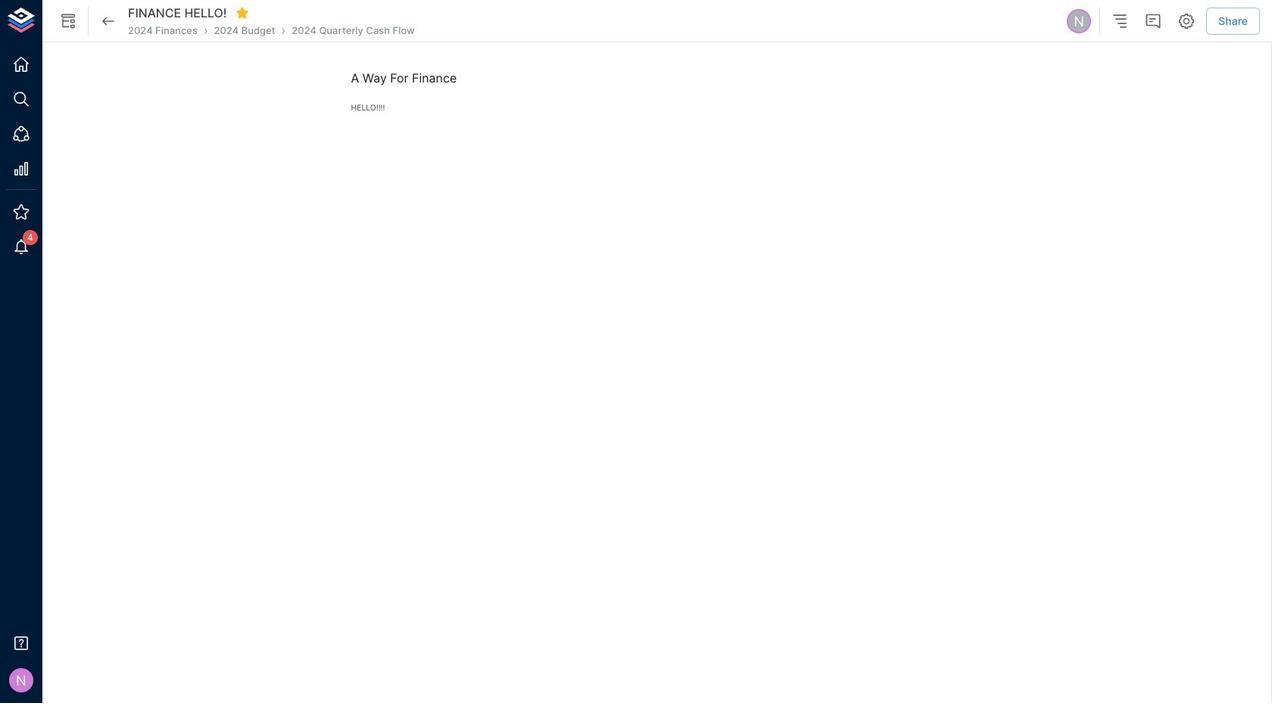 Task type: vqa. For each thing, say whether or not it's contained in the screenshot.
tab list
no



Task type: describe. For each thing, give the bounding box(es) containing it.
remove favorite image
[[235, 6, 249, 20]]

settings image
[[1178, 12, 1196, 30]]

go back image
[[99, 12, 117, 30]]



Task type: locate. For each thing, give the bounding box(es) containing it.
comments image
[[1145, 12, 1163, 30]]

show wiki image
[[59, 12, 77, 30]]

table of contents image
[[1112, 12, 1130, 30]]



